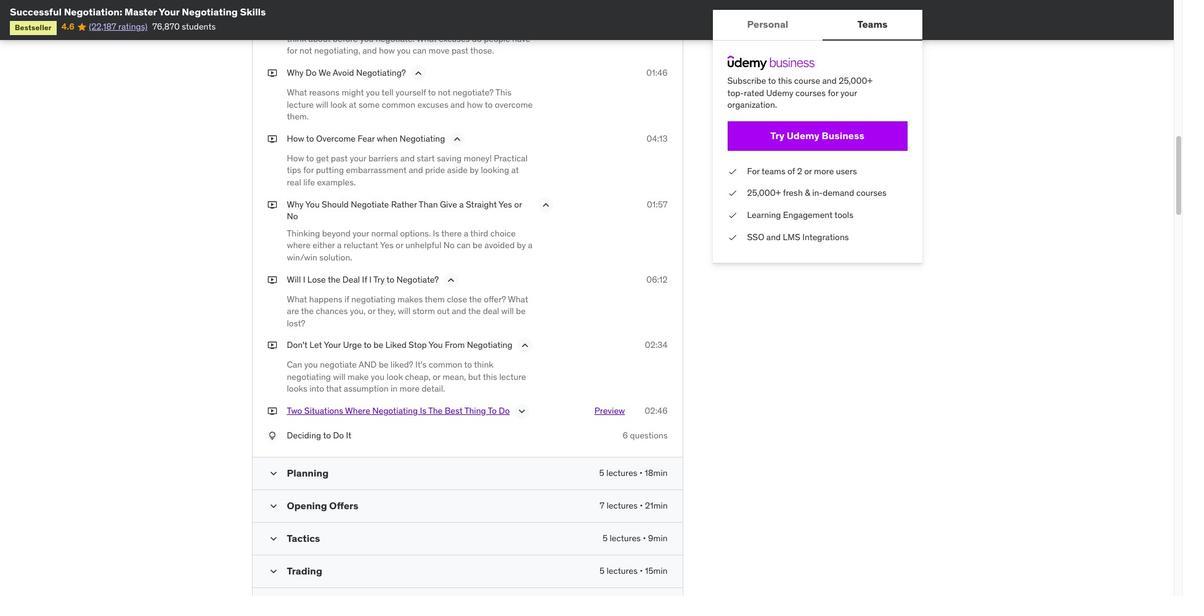 Task type: vqa. For each thing, say whether or not it's contained in the screenshot.
Finance & Accounting
no



Task type: describe. For each thing, give the bounding box(es) containing it.
you right can
[[304, 359, 318, 371]]

5 for planning
[[599, 468, 604, 479]]

no inside the why you should negotiate rather than give a straight yes or no
[[287, 211, 298, 222]]

small image for opening offers
[[267, 500, 279, 513]]

hide lecture description image for why you should negotiate rather than give a straight yes or no
[[540, 199, 552, 211]]

to up have
[[511, 21, 519, 32]]

yourself
[[396, 87, 426, 98]]

• for planning
[[640, 468, 643, 479]]

be left liked
[[374, 340, 383, 351]]

opening
[[287, 500, 327, 512]]

in
[[391, 384, 398, 395]]

to left it
[[323, 430, 331, 441]]

avoid
[[333, 67, 354, 78]]

negotiate
[[320, 359, 357, 371]]

pride
[[425, 165, 445, 176]]

how to overcome fear when negotiating
[[287, 133, 445, 144]]

to inside can you negotiate and be liked? it's common to think negotiating will make you look cheap, or mean, but this lecture looks into that assumption in more detail.
[[464, 359, 472, 371]]

a left the third
[[464, 228, 468, 239]]

1 horizontal spatial do
[[333, 430, 344, 441]]

overcome
[[316, 133, 356, 144]]

successful negotiation: master your negotiating skills
[[10, 6, 266, 18]]

about
[[308, 33, 331, 44]]

to right "yourself"
[[428, 87, 436, 98]]

be inside thinking beyond your normal options. is there a third choice where either a reluctant yes or unhelpful no can be avoided by a win/win solution.
[[473, 240, 482, 251]]

questions
[[630, 430, 668, 441]]

02:46
[[645, 406, 668, 417]]

1 vertical spatial try
[[373, 274, 385, 285]]

will down makes
[[398, 306, 410, 317]]

lectures for tactics
[[610, 533, 641, 544]]

at inside welcome to the first section! here we'll be looking at what to think about before you negotiate. what excuses do people have for not negotiating, and how you can move past those.
[[481, 21, 488, 32]]

reasons
[[309, 87, 340, 98]]

demand
[[823, 188, 854, 199]]

how for how to get past your barriers and start saving money! practical tips for putting embarrassment and pride aside by looking at real life examples.
[[287, 153, 304, 164]]

hide lecture description image for don't let your urge to be liked stop you from negotiating
[[519, 340, 531, 352]]

if
[[362, 274, 367, 285]]

out
[[437, 306, 450, 317]]

lectures for opening offers
[[607, 500, 638, 511]]

and inside what happens if negotiating makes them close the offer? what are the chances you, or they, will storm out and the deal will be lost?
[[452, 306, 466, 317]]

01:46
[[646, 67, 668, 78]]

looking inside welcome to the first section! here we'll be looking at what to think about before you negotiate. what excuses do people have for not negotiating, and how you can move past those.
[[450, 21, 479, 32]]

before
[[333, 33, 358, 44]]

subscribe to this course and 25,000+ top‑rated udemy courses for your organization.
[[727, 75, 873, 110]]

aside
[[447, 165, 468, 176]]

to down them.
[[306, 133, 314, 144]]

6 questions
[[623, 430, 668, 441]]

4.6
[[61, 21, 75, 32]]

situations
[[304, 406, 343, 417]]

a inside the why you should negotiate rather than give a straight yes or no
[[459, 199, 464, 210]]

be inside what happens if negotiating makes them close the offer? what are the chances you, or they, will storm out and the deal will be lost?
[[516, 306, 526, 317]]

a down beyond
[[337, 240, 342, 251]]

small image for tactics
[[267, 533, 279, 545]]

looking inside how to get past your barriers and start saving money! practical tips for putting embarrassment and pride aside by looking at real life examples.
[[481, 165, 509, 176]]

21min
[[645, 500, 668, 511]]

to
[[488, 406, 497, 417]]

let
[[310, 340, 322, 351]]

it's
[[415, 359, 427, 371]]

you inside the why you should negotiate rather than give a straight yes or no
[[305, 199, 320, 210]]

personal
[[747, 18, 788, 30]]

sso
[[747, 231, 764, 243]]

lectures for trading
[[607, 566, 638, 577]]

or inside what happens if negotiating makes them close the offer? what are the chances you, or they, will storm out and the deal will be lost?
[[368, 306, 375, 317]]

move
[[429, 45, 450, 56]]

teams button
[[823, 10, 922, 39]]

of
[[788, 166, 795, 177]]

past inside how to get past your barriers and start saving money! practical tips for putting embarrassment and pride aside by looking at real life examples.
[[331, 153, 348, 164]]

than
[[419, 199, 438, 210]]

what
[[491, 21, 509, 32]]

might
[[342, 87, 364, 98]]

yes inside thinking beyond your normal options. is there a third choice where either a reluctant yes or unhelpful no can be avoided by a win/win solution.
[[380, 240, 394, 251]]

try inside try udemy business link
[[770, 130, 785, 142]]

tactics
[[287, 532, 320, 545]]

0 horizontal spatial 25,000+
[[747, 188, 781, 199]]

for inside how to get past your barriers and start saving money! practical tips for putting embarrassment and pride aside by looking at real life examples.
[[303, 165, 314, 176]]

where
[[287, 240, 310, 251]]

negotiating up start
[[400, 133, 445, 144]]

successful
[[10, 6, 62, 18]]

users
[[836, 166, 857, 177]]

this inside subscribe to this course and 25,000+ top‑rated udemy courses for your organization.
[[778, 75, 792, 86]]

by inside thinking beyond your normal options. is there a third choice where either a reluctant yes or unhelpful no can be avoided by a win/win solution.
[[517, 240, 526, 251]]

you down first
[[360, 33, 374, 44]]

learning
[[747, 210, 781, 221]]

to right the urge
[[364, 340, 372, 351]]

hide lecture description image for how to overcome fear when negotiating
[[451, 133, 464, 145]]

chances
[[316, 306, 348, 317]]

negotiating inside the two situations where negotiating is the best thing to do button
[[372, 406, 418, 417]]

options.
[[400, 228, 431, 239]]

detail.
[[422, 384, 445, 395]]

at inside how to get past your barriers and start saving money! practical tips for putting embarrassment and pride aside by looking at real life examples.
[[511, 165, 519, 176]]

a right 'avoided'
[[528, 240, 533, 251]]

reluctant
[[344, 240, 378, 251]]

common inside can you negotiate and be liked? it's common to think negotiating will make you look cheap, or mean, but this lecture looks into that assumption in more detail.
[[429, 359, 462, 371]]

section!
[[366, 21, 397, 32]]

negotiating?
[[356, 67, 406, 78]]

lectures for planning
[[606, 468, 637, 479]]

how for how to overcome fear when negotiating
[[287, 133, 304, 144]]

to up the about on the top left of page
[[324, 21, 332, 32]]

and inside "what reasons might you tell yourself to not negotiate? this lecture will look at some common excuses and how to overcome them."
[[451, 99, 465, 110]]

why you should negotiate rather than give a straight yes or no
[[287, 199, 522, 222]]

show lecture description image
[[516, 406, 528, 418]]

there
[[441, 228, 462, 239]]

ratings)
[[118, 21, 147, 32]]

unhelpful
[[405, 240, 442, 251]]

win/win
[[287, 252, 317, 263]]

should
[[322, 199, 349, 210]]

thinking beyond your normal options. is there a third choice where either a reluctant yes or unhelpful no can be avoided by a win/win solution.
[[287, 228, 533, 263]]

those.
[[470, 45, 494, 56]]

7
[[600, 500, 605, 511]]

thing
[[464, 406, 486, 417]]

to inside subscribe to this course and 25,000+ top‑rated udemy courses for your organization.
[[768, 75, 776, 86]]

get
[[316, 153, 329, 164]]

students
[[182, 21, 216, 32]]

overcome
[[495, 99, 533, 110]]

opening offers
[[287, 500, 358, 512]]

will inside "what reasons might you tell yourself to not negotiate? this lecture will look at some common excuses and how to overcome them."
[[316, 99, 328, 110]]

not inside welcome to the first section! here we'll be looking at what to think about before you negotiate. what excuses do people have for not negotiating, and how you can move past those.
[[299, 45, 312, 56]]

deciding
[[287, 430, 321, 441]]

hide lecture description image for why do we avoid negotiating?
[[412, 67, 424, 79]]

to down negotiate? on the left top
[[485, 99, 493, 110]]

01:57
[[647, 199, 668, 210]]

teams
[[762, 166, 786, 177]]

your inside thinking beyond your normal options. is there a third choice where either a reluctant yes or unhelpful no can be avoided by a win/win solution.
[[353, 228, 369, 239]]

to inside how to get past your barriers and start saving money! practical tips for putting embarrassment and pride aside by looking at real life examples.
[[306, 153, 314, 164]]

25,000+ inside subscribe to this course and 25,000+ top‑rated udemy courses for your organization.
[[839, 75, 873, 86]]

two
[[287, 406, 302, 417]]

• for trading
[[640, 566, 643, 577]]

udemy business image
[[727, 55, 814, 70]]

and down start
[[409, 165, 423, 176]]

or right 2
[[804, 166, 812, 177]]

and right sso
[[767, 231, 781, 243]]

putting
[[316, 165, 344, 176]]

negotiate.
[[376, 33, 415, 44]]

negotiating down deal
[[467, 340, 512, 351]]

will right deal
[[501, 306, 514, 317]]

give
[[440, 199, 457, 210]]

this inside can you negotiate and be liked? it's common to think negotiating will make you look cheap, or mean, but this lecture looks into that assumption in more detail.
[[483, 372, 497, 383]]

7 lectures • 21min
[[600, 500, 668, 511]]

trading
[[287, 565, 322, 577]]

not inside "what reasons might you tell yourself to not negotiate? this lecture will look at some common excuses and how to overcome them."
[[438, 87, 451, 98]]

or inside thinking beyond your normal options. is there a third choice where either a reluctant yes or unhelpful no can be avoided by a win/win solution.
[[396, 240, 403, 251]]

liked?
[[391, 359, 413, 371]]

06:12
[[646, 274, 668, 285]]

you down "negotiate."
[[397, 45, 411, 56]]

1 horizontal spatial you
[[429, 340, 443, 351]]

why do we avoid negotiating?
[[287, 67, 406, 78]]

by inside how to get past your barriers and start saving money! practical tips for putting embarrassment and pride aside by looking at real life examples.
[[470, 165, 479, 176]]

xsmall image for 25,000+
[[727, 188, 737, 200]]

organization.
[[727, 99, 777, 110]]

2 i from the left
[[369, 274, 372, 285]]

negotiating up students
[[182, 6, 238, 18]]

business
[[822, 130, 864, 142]]

04:13
[[647, 133, 668, 144]]

look inside "what reasons might you tell yourself to not negotiate? this lecture will look at some common excuses and how to overcome them."
[[330, 99, 347, 110]]

you down and
[[371, 372, 385, 383]]

fresh
[[783, 188, 803, 199]]

or inside the why you should negotiate rather than give a straight yes or no
[[514, 199, 522, 210]]

past inside welcome to the first section! here we'll be looking at what to think about before you negotiate. what excuses do people have for not negotiating, and how you can move past those.
[[452, 45, 468, 56]]

hide lecture description image for will i lose the deal if i try to negotiate?
[[445, 274, 457, 286]]

embarrassment
[[346, 165, 407, 176]]

9min
[[648, 533, 668, 544]]

skills
[[240, 6, 266, 18]]

tab list containing personal
[[713, 10, 922, 41]]

what inside welcome to the first section! here we'll be looking at what to think about before you negotiate. what excuses do people have for not negotiating, and how you can move past those.
[[416, 33, 437, 44]]

will inside can you negotiate and be liked? it's common to think negotiating will make you look cheap, or mean, but this lecture looks into that assumption in more detail.
[[333, 372, 346, 383]]



Task type: locate. For each thing, give the bounding box(es) containing it.
xsmall image
[[267, 67, 277, 79], [267, 133, 277, 145], [267, 199, 277, 211], [727, 231, 737, 244], [267, 274, 277, 286], [267, 340, 277, 352], [267, 406, 277, 418], [267, 430, 277, 442]]

2 vertical spatial hide lecture description image
[[445, 274, 457, 286]]

0 horizontal spatial do
[[306, 67, 317, 78]]

small image for trading
[[267, 566, 279, 578]]

no up thinking
[[287, 211, 298, 222]]

past right move
[[452, 45, 468, 56]]

small image left planning
[[267, 468, 279, 480]]

2 vertical spatial xsmall image
[[727, 210, 737, 222]]

why for why do we avoid negotiating?
[[287, 67, 304, 78]]

1 vertical spatial more
[[400, 384, 420, 395]]

0 horizontal spatial more
[[400, 384, 420, 395]]

looking down practical
[[481, 165, 509, 176]]

small image left the opening
[[267, 500, 279, 513]]

courses right demand
[[856, 188, 887, 199]]

2
[[797, 166, 802, 177]]

for down welcome
[[287, 45, 297, 56]]

0 vertical spatial hide lecture description image
[[412, 67, 424, 79]]

solution.
[[319, 252, 352, 263]]

0 vertical spatial look
[[330, 99, 347, 110]]

0 vertical spatial do
[[306, 67, 317, 78]]

3 xsmall image from the top
[[727, 210, 737, 222]]

0 vertical spatial hide lecture description image
[[451, 133, 464, 145]]

1 vertical spatial yes
[[380, 240, 394, 251]]

negotiating down "in"
[[372, 406, 418, 417]]

1 vertical spatial lecture
[[499, 372, 526, 383]]

have
[[512, 33, 530, 44]]

more down cheap,
[[400, 384, 420, 395]]

5 lectures • 9min
[[603, 533, 668, 544]]

1 i from the left
[[303, 274, 305, 285]]

will down reasons
[[316, 99, 328, 110]]

be down the third
[[473, 240, 482, 251]]

0 vertical spatial xsmall image
[[727, 166, 737, 178]]

xsmall image for learning
[[727, 210, 737, 222]]

preview
[[595, 406, 625, 417]]

1 vertical spatial look
[[387, 372, 403, 383]]

your inside how to get past your barriers and start saving money! practical tips for putting embarrassment and pride aside by looking at real life examples.
[[350, 153, 366, 164]]

udemy inside try udemy business link
[[787, 130, 820, 142]]

can inside welcome to the first section! here we'll be looking at what to think about before you negotiate. what excuses do people have for not negotiating, and how you can move past those.
[[413, 45, 427, 56]]

to right if
[[387, 274, 394, 285]]

not down the about on the top left of page
[[299, 45, 312, 56]]

0 horizontal spatial yes
[[380, 240, 394, 251]]

choice
[[490, 228, 516, 239]]

and inside subscribe to this course and 25,000+ top‑rated udemy courses for your organization.
[[822, 75, 837, 86]]

for teams of 2 or more users
[[747, 166, 857, 177]]

2 horizontal spatial hide lecture description image
[[540, 199, 552, 211]]

0 vertical spatial this
[[778, 75, 792, 86]]

lecture inside can you negotiate and be liked? it's common to think negotiating will make you look cheap, or mean, but this lecture looks into that assumption in more detail.
[[499, 372, 526, 383]]

0 horizontal spatial hide lecture description image
[[451, 133, 464, 145]]

normal
[[371, 228, 398, 239]]

tell
[[382, 87, 394, 98]]

looks
[[287, 384, 307, 395]]

be inside welcome to the first section! here we'll be looking at what to think about before you negotiate. what excuses do people have for not negotiating, and how you can move past those.
[[439, 21, 448, 32]]

0 vertical spatial not
[[299, 45, 312, 56]]

but
[[468, 372, 481, 383]]

1 horizontal spatial hide lecture description image
[[519, 340, 531, 352]]

no inside thinking beyond your normal options. is there a third choice where either a reluctant yes or unhelpful no can be avoided by a win/win solution.
[[444, 240, 455, 251]]

1 horizontal spatial looking
[[481, 165, 509, 176]]

common
[[382, 99, 415, 110], [429, 359, 462, 371]]

negotiating
[[351, 294, 395, 305], [287, 372, 331, 383]]

excuses down "yourself"
[[417, 99, 448, 110]]

1 vertical spatial is
[[420, 406, 426, 417]]

and down negotiate? on the left top
[[451, 99, 465, 110]]

do left we
[[306, 67, 317, 78]]

2 xsmall image from the top
[[727, 188, 737, 200]]

for inside welcome to the first section! here we'll be looking at what to think about before you negotiate. what excuses do people have for not negotiating, and how you can move past those.
[[287, 45, 297, 56]]

1 vertical spatial xsmall image
[[727, 188, 737, 200]]

i right will
[[303, 274, 305, 285]]

5 down 5 lectures • 9min
[[600, 566, 605, 577]]

xsmall image left for at the right top
[[727, 166, 737, 178]]

1 vertical spatial can
[[457, 240, 471, 251]]

1 vertical spatial why
[[287, 199, 304, 210]]

76,870
[[152, 21, 180, 32]]

1 horizontal spatial i
[[369, 274, 372, 285]]

look
[[330, 99, 347, 110], [387, 372, 403, 383]]

don't
[[287, 340, 307, 351]]

xsmall image
[[727, 166, 737, 178], [727, 188, 737, 200], [727, 210, 737, 222]]

0 horizontal spatial by
[[470, 165, 479, 176]]

saving
[[437, 153, 462, 164]]

25,000+ fresh & in-demand courses
[[747, 188, 887, 199]]

do right to at the bottom
[[499, 406, 510, 417]]

lectures right 7
[[607, 500, 638, 511]]

negotiate?
[[397, 274, 439, 285]]

be right and
[[379, 359, 389, 371]]

storm
[[413, 306, 435, 317]]

0 vertical spatial 5
[[599, 468, 604, 479]]

excuses inside "what reasons might you tell yourself to not negotiate? this lecture will look at some common excuses and how to overcome them."
[[417, 99, 448, 110]]

think inside can you negotiate and be liked? it's common to think negotiating will make you look cheap, or mean, but this lecture looks into that assumption in more detail.
[[474, 359, 494, 371]]

from
[[445, 340, 465, 351]]

will
[[316, 99, 328, 110], [398, 306, 410, 317], [501, 306, 514, 317], [333, 372, 346, 383]]

what up "are"
[[287, 294, 307, 305]]

why left we
[[287, 67, 304, 78]]

personal button
[[713, 10, 823, 39]]

25,000+ up learning
[[747, 188, 781, 199]]

25,000+
[[839, 75, 873, 86], [747, 188, 781, 199]]

1 horizontal spatial negotiating
[[351, 294, 395, 305]]

2 vertical spatial your
[[353, 228, 369, 239]]

why for why you should negotiate rather than give a straight yes or no
[[287, 199, 304, 210]]

teams
[[858, 18, 888, 30]]

0 vertical spatial you
[[305, 199, 320, 210]]

1 vertical spatial negotiating
[[287, 372, 331, 383]]

we'll
[[420, 21, 437, 32]]

when
[[377, 133, 398, 144]]

be right deal
[[516, 306, 526, 317]]

do inside button
[[499, 406, 510, 417]]

yes right straight
[[499, 199, 512, 210]]

to left get
[[306, 153, 314, 164]]

0 vertical spatial can
[[413, 45, 427, 56]]

at up the do in the top of the page
[[481, 21, 488, 32]]

what inside "what reasons might you tell yourself to not negotiate? this lecture will look at some common excuses and how to overcome them."
[[287, 87, 307, 98]]

what down the we'll
[[416, 33, 437, 44]]

is inside thinking beyond your normal options. is there a third choice where either a reluctant yes or unhelpful no can be avoided by a win/win solution.
[[433, 228, 439, 239]]

how
[[287, 133, 304, 144], [287, 153, 304, 164]]

to down udemy business image
[[768, 75, 776, 86]]

how up tips
[[287, 153, 304, 164]]

25,000+ right "course"
[[839, 75, 873, 86]]

them
[[425, 294, 445, 305]]

1 vertical spatial at
[[349, 99, 357, 110]]

0 horizontal spatial your
[[159, 6, 180, 18]]

for up business
[[828, 87, 838, 98]]

0 horizontal spatial past
[[331, 153, 348, 164]]

0 vertical spatial your
[[159, 6, 180, 18]]

0 vertical spatial excuses
[[439, 33, 470, 44]]

how inside welcome to the first section! here we'll be looking at what to think about before you negotiate. what excuses do people have for not negotiating, and how you can move past those.
[[379, 45, 395, 56]]

• for opening offers
[[640, 500, 643, 511]]

1 vertical spatial excuses
[[417, 99, 448, 110]]

a
[[459, 199, 464, 210], [464, 228, 468, 239], [337, 240, 342, 251], [528, 240, 533, 251]]

your inside subscribe to this course and 25,000+ top‑rated udemy courses for your organization.
[[841, 87, 857, 98]]

how
[[379, 45, 395, 56], [467, 99, 483, 110]]

and up negotiating?
[[362, 45, 377, 56]]

start
[[417, 153, 435, 164]]

0 horizontal spatial common
[[382, 99, 415, 110]]

1 xsmall image from the top
[[727, 166, 737, 178]]

looking up the do in the top of the page
[[450, 21, 479, 32]]

1 vertical spatial past
[[331, 153, 348, 164]]

you,
[[350, 306, 366, 317]]

they,
[[377, 306, 396, 317]]

2 small image from the top
[[267, 566, 279, 578]]

by
[[470, 165, 479, 176], [517, 240, 526, 251]]

2 horizontal spatial for
[[828, 87, 838, 98]]

hide lecture description image
[[412, 67, 424, 79], [540, 199, 552, 211], [445, 274, 457, 286]]

more inside can you negotiate and be liked? it's common to think negotiating will make you look cheap, or mean, but this lecture looks into that assumption in more detail.
[[400, 384, 420, 395]]

you inside "what reasons might you tell yourself to not negotiate? this lecture will look at some common excuses and how to overcome them."
[[366, 87, 380, 98]]

0 horizontal spatial no
[[287, 211, 298, 222]]

1 vertical spatial no
[[444, 240, 455, 251]]

will i lose the deal if i try to negotiate?
[[287, 274, 439, 285]]

rather
[[391, 199, 417, 210]]

0 vertical spatial past
[[452, 45, 468, 56]]

lose
[[307, 274, 326, 285]]

lecture up show lecture description icon
[[499, 372, 526, 383]]

why
[[287, 67, 304, 78], [287, 199, 304, 210]]

courses inside subscribe to this course and 25,000+ top‑rated udemy courses for your organization.
[[796, 87, 826, 98]]

1 vertical spatial small image
[[267, 566, 279, 578]]

yes inside the why you should negotiate rather than give a straight yes or no
[[499, 199, 512, 210]]

0 vertical spatial how
[[379, 45, 395, 56]]

2 vertical spatial at
[[511, 165, 519, 176]]

by right 'avoided'
[[517, 240, 526, 251]]

negotiating up into
[[287, 372, 331, 383]]

think up but
[[474, 359, 494, 371]]

1 vertical spatial looking
[[481, 165, 509, 176]]

that
[[326, 384, 342, 395]]

don't let your urge to be liked stop you from negotiating
[[287, 340, 512, 351]]

• left 9min
[[643, 533, 646, 544]]

if
[[344, 294, 349, 305]]

5 down 7
[[603, 533, 608, 544]]

15min
[[645, 566, 668, 577]]

1 small image from the top
[[267, 468, 279, 480]]

i right if
[[369, 274, 372, 285]]

0 vertical spatial small image
[[267, 468, 279, 480]]

this right but
[[483, 372, 497, 383]]

liked
[[385, 340, 407, 351]]

negotiating inside what happens if negotiating makes them close the offer? what are the chances you, or they, will storm out and the deal will be lost?
[[351, 294, 395, 305]]

two situations where negotiating is the best thing to do
[[287, 406, 510, 417]]

0 horizontal spatial this
[[483, 372, 497, 383]]

• left 18min
[[640, 468, 643, 479]]

is inside button
[[420, 406, 426, 417]]

look down might
[[330, 99, 347, 110]]

small image left tactics
[[267, 533, 279, 545]]

planning
[[287, 467, 329, 479]]

1 horizontal spatial courses
[[856, 188, 887, 199]]

0 vertical spatial courses
[[796, 87, 826, 98]]

be
[[439, 21, 448, 32], [473, 240, 482, 251], [516, 306, 526, 317], [374, 340, 383, 351], [379, 359, 389, 371]]

money!
[[464, 153, 492, 164]]

think inside welcome to the first section! here we'll be looking at what to think about before you negotiate. what excuses do people have for not negotiating, and how you can move past those.
[[287, 33, 306, 44]]

lecture up them.
[[287, 99, 314, 110]]

1 horizontal spatial more
[[814, 166, 834, 177]]

hide lecture description image
[[451, 133, 464, 145], [519, 340, 531, 352]]

&
[[805, 188, 810, 199]]

lectures left '15min'
[[607, 566, 638, 577]]

small image
[[267, 468, 279, 480], [267, 533, 279, 545]]

0 horizontal spatial courses
[[796, 87, 826, 98]]

• left 21min
[[640, 500, 643, 511]]

1 why from the top
[[287, 67, 304, 78]]

1 horizontal spatial for
[[303, 165, 314, 176]]

0 vertical spatial at
[[481, 21, 488, 32]]

sso and lms integrations
[[747, 231, 849, 243]]

lecture inside "what reasons might you tell yourself to not negotiate? this lecture will look at some common excuses and how to overcome them."
[[287, 99, 314, 110]]

2 vertical spatial for
[[303, 165, 314, 176]]

and right "course"
[[822, 75, 837, 86]]

1 how from the top
[[287, 133, 304, 144]]

welcome to the first section! here we'll be looking at what to think about before you negotiate. what excuses do people have for not negotiating, and how you can move past those.
[[287, 21, 530, 56]]

1 vertical spatial your
[[324, 340, 341, 351]]

0 vertical spatial more
[[814, 166, 834, 177]]

1 vertical spatial small image
[[267, 533, 279, 545]]

small image for planning
[[267, 468, 279, 480]]

small image
[[267, 500, 279, 513], [267, 566, 279, 578]]

lectures left 9min
[[610, 533, 641, 544]]

straight
[[466, 199, 497, 210]]

1 vertical spatial not
[[438, 87, 451, 98]]

1 vertical spatial how
[[467, 99, 483, 110]]

76,870 students
[[152, 21, 216, 32]]

1 vertical spatial how
[[287, 153, 304, 164]]

0 vertical spatial common
[[382, 99, 415, 110]]

to up but
[[464, 359, 472, 371]]

lectures left 18min
[[606, 468, 637, 479]]

1 horizontal spatial at
[[481, 21, 488, 32]]

welcome
[[287, 21, 323, 32]]

6
[[623, 430, 628, 441]]

will down negotiate
[[333, 372, 346, 383]]

what
[[416, 33, 437, 44], [287, 87, 307, 98], [287, 294, 307, 305], [508, 294, 528, 305]]

can
[[287, 359, 302, 371]]

negotiate?
[[453, 87, 494, 98]]

and down close
[[452, 306, 466, 317]]

your up the reluctant
[[353, 228, 369, 239]]

at
[[481, 21, 488, 32], [349, 99, 357, 110], [511, 165, 519, 176]]

at down might
[[349, 99, 357, 110]]

common up the mean,
[[429, 359, 462, 371]]

1 vertical spatial your
[[350, 153, 366, 164]]

2 why from the top
[[287, 199, 304, 210]]

5 for tactics
[[603, 533, 608, 544]]

xsmall image for for
[[727, 166, 737, 178]]

2 how from the top
[[287, 153, 304, 164]]

them.
[[287, 111, 309, 122]]

makes
[[398, 294, 423, 305]]

thinking
[[287, 228, 320, 239]]

0 horizontal spatial can
[[413, 45, 427, 56]]

small image left "trading"
[[267, 566, 279, 578]]

you
[[360, 33, 374, 44], [397, 45, 411, 56], [366, 87, 380, 98], [304, 359, 318, 371], [371, 372, 385, 383]]

tab list
[[713, 10, 922, 41]]

courses down "course"
[[796, 87, 826, 98]]

people
[[484, 33, 510, 44]]

your right let
[[324, 340, 341, 351]]

0 vertical spatial by
[[470, 165, 479, 176]]

excuses inside welcome to the first section! here we'll be looking at what to think about before you negotiate. what excuses do people have for not negotiating, and how you can move past those.
[[439, 33, 470, 44]]

think down welcome
[[287, 33, 306, 44]]

deal
[[343, 274, 360, 285]]

1 horizontal spatial past
[[452, 45, 468, 56]]

your down "how to overcome fear when negotiating"
[[350, 153, 366, 164]]

deciding to do it
[[287, 430, 351, 441]]

0 horizontal spatial you
[[305, 199, 320, 210]]

and left start
[[400, 153, 415, 164]]

learning engagement tools
[[747, 210, 854, 221]]

lost?
[[287, 318, 305, 329]]

1 horizontal spatial how
[[467, 99, 483, 110]]

what up them.
[[287, 87, 307, 98]]

0 vertical spatial looking
[[450, 21, 479, 32]]

how down "negotiate."
[[379, 45, 395, 56]]

tools
[[835, 210, 854, 221]]

how inside how to get past your barriers and start saving money! practical tips for putting embarrassment and pride aside by looking at real life examples.
[[287, 153, 304, 164]]

or up detail.
[[433, 372, 440, 383]]

or inside can you negotiate and be liked? it's common to think negotiating will make you look cheap, or mean, but this lecture looks into that assumption in more detail.
[[433, 372, 440, 383]]

1 vertical spatial common
[[429, 359, 462, 371]]

1 horizontal spatial common
[[429, 359, 462, 371]]

or right "you,"
[[368, 306, 375, 317]]

a right "give"
[[459, 199, 464, 210]]

how down negotiate? on the left top
[[467, 99, 483, 110]]

common inside "what reasons might you tell yourself to not negotiate? this lecture will look at some common excuses and how to overcome them."
[[382, 99, 415, 110]]

udemy inside subscribe to this course and 25,000+ top‑rated udemy courses for your organization.
[[766, 87, 794, 98]]

1 vertical spatial udemy
[[787, 130, 820, 142]]

0 vertical spatial why
[[287, 67, 304, 78]]

excuses up move
[[439, 33, 470, 44]]

offers
[[329, 500, 358, 512]]

yes down normal
[[380, 240, 394, 251]]

2 horizontal spatial at
[[511, 165, 519, 176]]

udemy up organization.
[[766, 87, 794, 98]]

why inside the why you should negotiate rather than give a straight yes or no
[[287, 199, 304, 210]]

1 vertical spatial hide lecture description image
[[540, 199, 552, 211]]

2 vertical spatial 5
[[600, 566, 605, 577]]

at inside "what reasons might you tell yourself to not negotiate? this lecture will look at some common excuses and how to overcome them."
[[349, 99, 357, 110]]

1 horizontal spatial look
[[387, 372, 403, 383]]

how down them.
[[287, 133, 304, 144]]

make
[[348, 372, 369, 383]]

beyond
[[322, 228, 351, 239]]

here
[[399, 21, 418, 32]]

and inside welcome to the first section! here we'll be looking at what to think about before you negotiate. what excuses do people have for not negotiating, and how you can move past those.
[[362, 45, 377, 56]]

1 horizontal spatial think
[[474, 359, 494, 371]]

or down normal
[[396, 240, 403, 251]]

best
[[445, 406, 463, 417]]

0 horizontal spatial for
[[287, 45, 297, 56]]

0 vertical spatial for
[[287, 45, 297, 56]]

0 vertical spatial yes
[[499, 199, 512, 210]]

by down money!
[[470, 165, 479, 176]]

no
[[287, 211, 298, 222], [444, 240, 455, 251]]

tips
[[287, 165, 301, 176]]

2 small image from the top
[[267, 533, 279, 545]]

look inside can you negotiate and be liked? it's common to think negotiating will make you look cheap, or mean, but this lecture looks into that assumption in more detail.
[[387, 372, 403, 383]]

0 vertical spatial udemy
[[766, 87, 794, 98]]

for inside subscribe to this course and 25,000+ top‑rated udemy courses for your organization.
[[828, 87, 838, 98]]

• left '15min'
[[640, 566, 643, 577]]

the inside welcome to the first section! here we'll be looking at what to think about before you negotiate. what excuses do people have for not negotiating, and how you can move past those.
[[334, 21, 347, 32]]

1 small image from the top
[[267, 500, 279, 513]]

1 horizontal spatial yes
[[499, 199, 512, 210]]

be inside can you negotiate and be liked? it's common to think negotiating will make you look cheap, or mean, but this lecture looks into that assumption in more detail.
[[379, 359, 389, 371]]

can inside thinking beyond your normal options. is there a third choice where either a reluctant yes or unhelpful no can be avoided by a win/win solution.
[[457, 240, 471, 251]]

1 vertical spatial by
[[517, 240, 526, 251]]

can you negotiate and be liked? it's common to think negotiating will make you look cheap, or mean, but this lecture looks into that assumption in more detail.
[[287, 359, 526, 395]]

1 vertical spatial courses
[[856, 188, 887, 199]]

what right offer?
[[508, 294, 528, 305]]

2 vertical spatial do
[[333, 430, 344, 441]]

you down life
[[305, 199, 320, 210]]

udemy up for teams of 2 or more users
[[787, 130, 820, 142]]

1 horizontal spatial not
[[438, 87, 451, 98]]

can down there
[[457, 240, 471, 251]]

1 horizontal spatial no
[[444, 240, 455, 251]]

1 horizontal spatial 25,000+
[[839, 75, 873, 86]]

will
[[287, 274, 301, 285]]

how inside "what reasons might you tell yourself to not negotiate? this lecture will look at some common excuses and how to overcome them."
[[467, 99, 483, 110]]

5 up 7
[[599, 468, 604, 479]]

either
[[313, 240, 335, 251]]

try udemy business link
[[727, 121, 907, 151]]

1 vertical spatial for
[[828, 87, 838, 98]]

your
[[159, 6, 180, 18], [324, 340, 341, 351]]

more left users
[[814, 166, 834, 177]]

think
[[287, 33, 306, 44], [474, 359, 494, 371]]

0 horizontal spatial how
[[379, 45, 395, 56]]

negotiating inside can you negotiate and be liked? it's common to think negotiating will make you look cheap, or mean, but this lecture looks into that assumption in more detail.
[[287, 372, 331, 383]]

try up teams
[[770, 130, 785, 142]]

5 for trading
[[600, 566, 605, 577]]

• for tactics
[[643, 533, 646, 544]]

0 horizontal spatial think
[[287, 33, 306, 44]]

0 horizontal spatial looking
[[450, 21, 479, 32]]

negotiate
[[351, 199, 389, 210]]

you up some
[[366, 87, 380, 98]]



